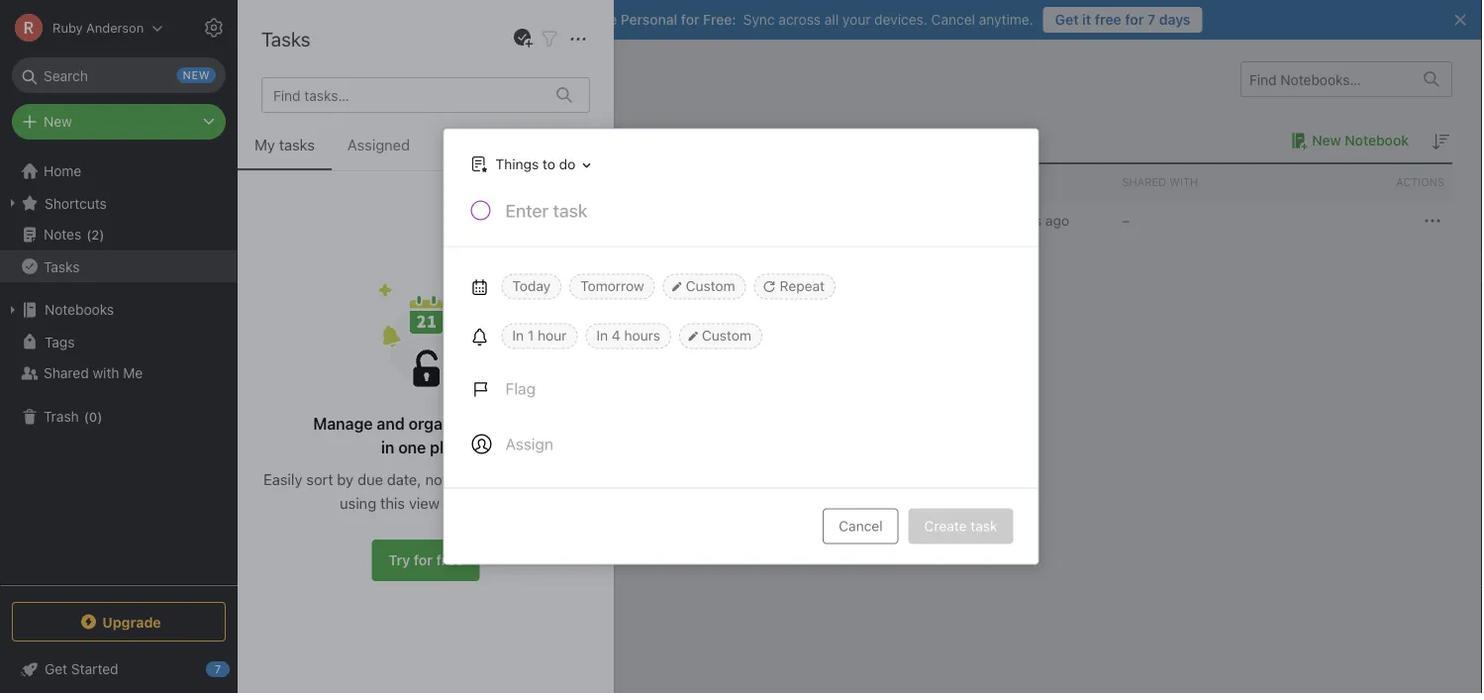 Task type: describe. For each thing, give the bounding box(es) containing it.
in 4 hours button
[[586, 323, 671, 349]]

with
[[1170, 176, 1198, 189]]

new for new
[[44, 113, 72, 130]]

0 vertical spatial tasks
[[261, 27, 310, 50]]

assigned
[[348, 136, 410, 153]]

due dates
[[532, 136, 601, 153]]

dates
[[564, 136, 601, 153]]

shortcuts
[[45, 195, 107, 211]]

and inside easily sort by due date, note, or assigned status using this view and more.
[[444, 494, 469, 511]]

in 1 hour button
[[502, 323, 578, 349]]

or
[[464, 470, 478, 488]]

for inside 'try for free' button
[[414, 552, 433, 568]]

7
[[1148, 11, 1156, 28]]

get it free for 7 days button
[[1043, 7, 1203, 33]]

new button
[[12, 104, 226, 140]]

try evernote personal for free: sync across all your devices. cancel anytime.
[[534, 11, 1033, 28]]

) inside first notebook row
[[440, 213, 446, 229]]

task
[[971, 518, 998, 534]]

do
[[559, 156, 576, 172]]

all inside manage and organize tasks all in one place
[[521, 414, 538, 433]]

free for for
[[436, 552, 463, 568]]

repeat button
[[754, 274, 836, 300]]

your
[[843, 11, 871, 28]]

sync
[[743, 11, 775, 28]]

try for try evernote personal for free: sync across all your devices. cancel anytime.
[[534, 11, 555, 28]]

assign button
[[460, 420, 565, 468]]

notes for notes
[[453, 136, 493, 153]]

due
[[532, 136, 560, 153]]

tags
[[45, 333, 75, 350]]

manage
[[313, 414, 373, 433]]

for for free:
[[681, 11, 700, 28]]

1 horizontal spatial all
[[825, 11, 839, 28]]

flag button
[[460, 365, 548, 412]]

home link
[[0, 155, 238, 187]]

to
[[543, 156, 555, 172]]

easily
[[263, 470, 302, 488]]

) for notes
[[99, 227, 104, 242]]

cancel button
[[823, 508, 899, 544]]

few
[[964, 212, 987, 229]]

assigned
[[482, 470, 542, 488]]

things to do
[[496, 156, 576, 172]]

today
[[512, 278, 551, 294]]

things
[[496, 156, 539, 172]]

( 2 )
[[427, 213, 446, 229]]

in for in 1 hour
[[512, 327, 524, 344]]

note,
[[425, 470, 460, 488]]

Go to note or move task field
[[461, 150, 597, 179]]

tasks inside manage and organize tasks all in one place
[[477, 414, 517, 433]]

0 vertical spatial cancel
[[931, 11, 975, 28]]

free:
[[703, 11, 736, 28]]

create task
[[924, 518, 998, 534]]

sort
[[306, 470, 333, 488]]

date,
[[387, 470, 421, 488]]

notebooks element
[[238, 40, 1482, 693]]

for for 7
[[1125, 11, 1144, 28]]

one
[[398, 438, 426, 457]]

( for trash
[[84, 409, 89, 424]]

) for trash
[[97, 409, 102, 424]]

1 notebook
[[267, 131, 344, 149]]

notebooks link
[[0, 294, 237, 326]]

notes ( 2 )
[[44, 226, 104, 243]]

anytime.
[[979, 11, 1033, 28]]

try for free
[[389, 552, 463, 568]]

upgrade button
[[12, 602, 226, 642]]

today button
[[502, 274, 562, 300]]

try for free button
[[372, 540, 480, 581]]

my
[[255, 136, 275, 153]]

expand notebooks image
[[5, 302, 21, 318]]

1 horizontal spatial notebooks
[[267, 67, 362, 91]]

across
[[779, 11, 821, 28]]

tasks inside button
[[279, 136, 315, 153]]

shared
[[44, 365, 89, 381]]

upgrade
[[102, 614, 161, 630]]

Find Notebooks… text field
[[1242, 63, 1412, 95]]

tomorrow button
[[570, 274, 655, 300]]

notes for notes ( 2 )
[[44, 226, 81, 243]]

2 inside the notes ( 2 )
[[91, 227, 99, 242]]

by
[[337, 470, 354, 488]]

a few minutes ago
[[953, 212, 1069, 229]]

create
[[924, 518, 967, 534]]

0
[[89, 409, 97, 424]]

evernote
[[559, 11, 617, 28]]

due
[[357, 470, 383, 488]]

custom for in 4 hours
[[702, 327, 751, 344]]

Enter task text field
[[503, 199, 1014, 232]]

cancel inside button
[[839, 518, 883, 534]]

tomorrow
[[580, 278, 644, 294]]

due dates button
[[520, 133, 614, 170]]

try for try for free
[[389, 552, 410, 568]]

create task button
[[909, 508, 1013, 544]]

in for in 4 hours
[[597, 327, 608, 344]]

actions
[[1396, 176, 1445, 189]]



Task type: vqa. For each thing, say whether or not it's contained in the screenshot.
hours
yes



Task type: locate. For each thing, give the bounding box(es) containing it.
manage and organize tasks all in one place
[[313, 414, 538, 457]]

2 in from the left
[[597, 327, 608, 344]]

view
[[409, 494, 440, 511]]

) right trash
[[97, 409, 102, 424]]

new notebook button
[[1284, 129, 1409, 152]]

0 horizontal spatial tasks
[[279, 136, 315, 153]]

0 horizontal spatial 1
[[267, 131, 274, 149]]

( for notes
[[86, 227, 91, 242]]

custom button for in 4 hours
[[679, 323, 762, 349]]

–
[[1122, 212, 1130, 229]]

0 vertical spatial all
[[825, 11, 839, 28]]

1 horizontal spatial tasks
[[261, 27, 310, 50]]

2 inside first notebook row
[[432, 213, 440, 229]]

tasks
[[279, 136, 315, 153], [477, 414, 517, 433]]

( down shortcuts
[[86, 227, 91, 242]]

0 horizontal spatial and
[[377, 414, 405, 433]]

try left evernote
[[534, 11, 555, 28]]

this
[[380, 494, 405, 511]]

devices.
[[874, 11, 928, 28]]

all
[[825, 11, 839, 28], [521, 414, 538, 433]]

1 horizontal spatial free
[[1095, 11, 1122, 28]]

1 horizontal spatial for
[[681, 11, 700, 28]]

tree
[[0, 155, 238, 584]]

1 in from the left
[[512, 327, 524, 344]]

for left 7
[[1125, 11, 1144, 28]]

me
[[123, 365, 143, 381]]

0 vertical spatial tasks
[[279, 136, 315, 153]]

( inside first notebook row
[[427, 213, 432, 229]]

flag
[[505, 379, 536, 398]]

tasks down the notes ( 2 )
[[44, 258, 80, 275]]

tasks button
[[0, 251, 237, 282]]

and down note,
[[444, 494, 469, 511]]

notebooks up notebook
[[267, 67, 362, 91]]

new
[[44, 113, 72, 130], [1312, 132, 1341, 149]]

minutes
[[991, 212, 1042, 229]]

using
[[340, 494, 376, 511]]

for
[[681, 11, 700, 28], [1125, 11, 1144, 28], [414, 552, 433, 568]]

in
[[381, 438, 394, 457]]

assigned button
[[332, 133, 426, 170]]

notes down shortcuts
[[44, 226, 81, 243]]

organize
[[409, 414, 473, 433]]

tags button
[[0, 326, 237, 357]]

0 vertical spatial custom
[[686, 278, 735, 294]]

tasks inside button
[[44, 258, 80, 275]]

in
[[512, 327, 524, 344], [597, 327, 608, 344]]

tree containing home
[[0, 155, 238, 584]]

1 left hour
[[528, 327, 534, 344]]

free down view
[[436, 552, 463, 568]]

) inside trash ( 0 )
[[97, 409, 102, 424]]

notebook
[[278, 131, 344, 149]]

for inside get it free for 7 days button
[[1125, 11, 1144, 28]]

1 horizontal spatial try
[[534, 11, 555, 28]]

) down the "shortcuts" button
[[99, 227, 104, 242]]

in 4 hours
[[597, 327, 660, 344]]

get it free for 7 days
[[1055, 11, 1191, 28]]

1 inside button
[[528, 327, 534, 344]]

1 vertical spatial and
[[444, 494, 469, 511]]

( down the notes button
[[427, 213, 432, 229]]

tasks
[[261, 27, 310, 50], [44, 258, 80, 275]]

get
[[1055, 11, 1079, 28]]

2 down the notes button
[[432, 213, 440, 229]]

1 vertical spatial notebooks
[[45, 302, 114, 318]]

custom right the hours
[[702, 327, 751, 344]]

( inside trash ( 0 )
[[84, 409, 89, 424]]

and up the in
[[377, 414, 405, 433]]

0 vertical spatial try
[[534, 11, 555, 28]]

0 vertical spatial notes
[[453, 136, 493, 153]]

days
[[1159, 11, 1191, 28]]

new inside popup button
[[44, 113, 72, 130]]

all left your
[[825, 11, 839, 28]]

and
[[377, 414, 405, 433], [444, 494, 469, 511]]

)
[[440, 213, 446, 229], [99, 227, 104, 242], [97, 409, 102, 424]]

new notebook
[[1312, 132, 1409, 149]]

status
[[546, 470, 588, 488]]

tasks right settings image
[[261, 27, 310, 50]]

0 horizontal spatial for
[[414, 552, 433, 568]]

1 horizontal spatial in
[[597, 327, 608, 344]]

0 horizontal spatial notes
[[44, 226, 81, 243]]

1 vertical spatial free
[[436, 552, 463, 568]]

0 horizontal spatial 2
[[91, 227, 99, 242]]

actions button
[[1283, 164, 1453, 200]]

0 vertical spatial 1
[[267, 131, 274, 149]]

custom button down enter task text box
[[663, 274, 746, 300]]

place
[[430, 438, 471, 457]]

in 1 hour
[[512, 327, 567, 344]]

1 vertical spatial new
[[1312, 132, 1341, 149]]

custom left repeat button
[[686, 278, 735, 294]]

1
[[267, 131, 274, 149], [528, 327, 534, 344]]

0 vertical spatial and
[[377, 414, 405, 433]]

1 vertical spatial 1
[[528, 327, 534, 344]]

easily sort by due date, note, or assigned status using this view and more.
[[263, 470, 588, 511]]

a
[[953, 212, 961, 229]]

custom button
[[663, 274, 746, 300], [679, 323, 762, 349]]

with
[[93, 365, 119, 381]]

1 horizontal spatial 1
[[528, 327, 534, 344]]

more.
[[473, 494, 512, 511]]

(
[[427, 213, 432, 229], [86, 227, 91, 242], [84, 409, 89, 424]]

2 things to do button from the left
[[466, 150, 597, 179]]

1 horizontal spatial 2
[[432, 213, 440, 229]]

new left the notebook
[[1312, 132, 1341, 149]]

free for it
[[1095, 11, 1122, 28]]

1 vertical spatial custom button
[[679, 323, 762, 349]]

( right trash
[[84, 409, 89, 424]]

0 vertical spatial free
[[1095, 11, 1122, 28]]

) inside the notes ( 2 )
[[99, 227, 104, 242]]

it
[[1082, 11, 1091, 28]]

notebooks up tags at left
[[45, 302, 114, 318]]

0 horizontal spatial in
[[512, 327, 524, 344]]

0 horizontal spatial free
[[436, 552, 463, 568]]

notes left the due
[[453, 136, 493, 153]]

1 horizontal spatial cancel
[[931, 11, 975, 28]]

( inside the notes ( 2 )
[[86, 227, 91, 242]]

ago
[[1046, 212, 1069, 229]]

try
[[534, 11, 555, 28], [389, 552, 410, 568]]

notes button
[[426, 133, 520, 170]]

shared with me link
[[0, 357, 237, 389]]

0 vertical spatial custom button
[[663, 274, 746, 300]]

1 horizontal spatial and
[[444, 494, 469, 511]]

new inside button
[[1312, 132, 1341, 149]]

1 vertical spatial try
[[389, 552, 410, 568]]

cancel right the devices.
[[931, 11, 975, 28]]

1 horizontal spatial notes
[[453, 136, 493, 153]]

notes inside tree
[[44, 226, 81, 243]]

hour
[[538, 327, 567, 344]]

1 vertical spatial tasks
[[477, 414, 517, 433]]

all up assign
[[521, 414, 538, 433]]

1 vertical spatial all
[[521, 414, 538, 433]]

shared
[[1122, 176, 1167, 189]]

first notebook row
[[267, 201, 1453, 241]]

new up the home
[[44, 113, 72, 130]]

1 vertical spatial custom
[[702, 327, 751, 344]]

cancel left the create
[[839, 518, 883, 534]]

shared with
[[1122, 176, 1198, 189]]

1 things to do button from the left
[[461, 150, 597, 179]]

shared with me
[[44, 365, 143, 381]]

and inside manage and organize tasks all in one place
[[377, 414, 405, 433]]

notes
[[453, 136, 493, 153], [44, 226, 81, 243]]

Search text field
[[26, 57, 212, 93]]

1 left notebook
[[267, 131, 274, 149]]

trash
[[44, 408, 79, 425]]

0 horizontal spatial notebooks
[[45, 302, 114, 318]]

0 horizontal spatial cancel
[[839, 518, 883, 534]]

2 down shortcuts
[[91, 227, 99, 242]]

settings image
[[202, 16, 226, 40]]

tasks right my
[[279, 136, 315, 153]]

2 horizontal spatial for
[[1125, 11, 1144, 28]]

for left free:
[[681, 11, 700, 28]]

custom button for tomorrow
[[663, 274, 746, 300]]

0 horizontal spatial try
[[389, 552, 410, 568]]

notes inside button
[[453, 136, 493, 153]]

0 vertical spatial new
[[44, 113, 72, 130]]

4
[[612, 327, 621, 344]]

Find tasks… text field
[[265, 79, 545, 111]]

notebooks
[[267, 67, 362, 91], [45, 302, 114, 318]]

new for new notebook
[[1312, 132, 1341, 149]]

in left 4
[[597, 327, 608, 344]]

assign
[[505, 435, 553, 453]]

None search field
[[26, 57, 212, 93]]

1 vertical spatial tasks
[[44, 258, 80, 275]]

1 vertical spatial cancel
[[839, 518, 883, 534]]

my tasks button
[[238, 133, 332, 170]]

repeat
[[780, 278, 825, 294]]

) down the notes button
[[440, 213, 446, 229]]

new task image
[[511, 27, 535, 50]]

0 horizontal spatial tasks
[[44, 258, 80, 275]]

tasks down the 'flag' button
[[477, 414, 517, 433]]

for down view
[[414, 552, 433, 568]]

1 inside notebooks element
[[267, 131, 274, 149]]

things to do button
[[461, 150, 597, 179], [466, 150, 597, 179]]

0 horizontal spatial new
[[44, 113, 72, 130]]

custom
[[686, 278, 735, 294], [702, 327, 751, 344]]

trash ( 0 )
[[44, 408, 102, 425]]

0 horizontal spatial all
[[521, 414, 538, 433]]

personal
[[621, 11, 678, 28]]

0 vertical spatial notebooks
[[267, 67, 362, 91]]

in left hour
[[512, 327, 524, 344]]

try down this
[[389, 552, 410, 568]]

notebook
[[1345, 132, 1409, 149]]

try inside 'try for free' button
[[389, 552, 410, 568]]

1 horizontal spatial tasks
[[477, 414, 517, 433]]

1 horizontal spatial new
[[1312, 132, 1341, 149]]

custom button right the hours
[[679, 323, 762, 349]]

custom for tomorrow
[[686, 278, 735, 294]]

1 vertical spatial notes
[[44, 226, 81, 243]]

notebooks inside tree
[[45, 302, 114, 318]]

free right it on the right
[[1095, 11, 1122, 28]]



